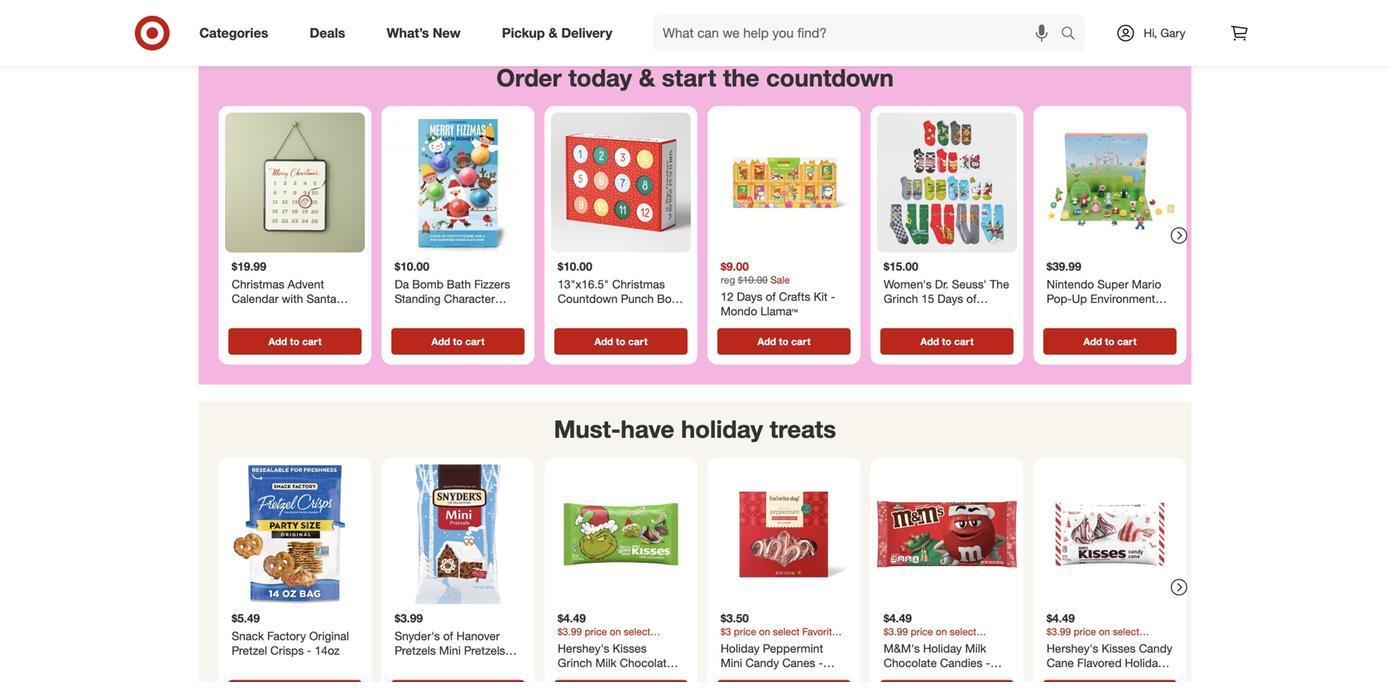 Task type: locate. For each thing, give the bounding box(es) containing it.
advent
[[1047, 306, 1084, 320]]

countdown
[[558, 291, 618, 306]]

kisses for chocolate
[[613, 641, 647, 655]]

4 to from the left
[[779, 335, 789, 348]]

2 chocolate from the left
[[884, 655, 937, 670]]

pickup & delivery
[[502, 25, 613, 41]]

start
[[662, 63, 717, 92]]

0 horizontal spatial pretzels
[[395, 643, 436, 658]]

0 horizontal spatial of
[[443, 629, 453, 643]]

3 add to cart button from the left
[[555, 328, 688, 355]]

$3.50
[[721, 611, 749, 625]]

add for "christmas advent calendar with santa magnet cream/green/red - hearth & hand™ with magnolia" image
[[268, 335, 287, 348]]

1 cart from the left
[[302, 335, 322, 348]]

- inside $9.00 reg $10.00 sale 12 days of crafts kit - mondo llama™
[[831, 289, 836, 304]]

-
[[831, 289, 836, 304], [582, 306, 587, 320], [307, 643, 312, 658], [986, 655, 991, 670], [456, 658, 461, 672], [637, 670, 641, 682], [1084, 670, 1088, 682]]

2 horizontal spatial candy
[[1139, 641, 1173, 655]]

holiday right "flavored"
[[1125, 655, 1164, 670]]

cart for women's dr. seuss' the grinch 15 days of socks advent calendar - assorted colors 4-10 image
[[955, 335, 974, 348]]

to for 'add to cart' 'button' related to women's dr. seuss' the grinch 15 days of socks advent calendar - assorted colors 4-10 image
[[942, 335, 952, 348]]

holiday
[[924, 641, 962, 655], [1125, 655, 1164, 670], [558, 670, 597, 682]]

add to cart button for women's dr. seuss' the grinch 15 days of socks advent calendar - assorted colors 4-10 image
[[881, 328, 1014, 355]]

& right pickup
[[549, 25, 558, 41]]

add to cart for 12 days of crafts kit - mondo llama™ image
[[758, 335, 811, 348]]

candy
[[1139, 641, 1173, 655], [600, 670, 634, 682], [1047, 670, 1081, 682]]

hi, gary
[[1144, 26, 1186, 40]]

add to cart for women's dr. seuss' the grinch 15 days of socks advent calendar - assorted colors 4-10 image
[[921, 335, 974, 348]]

$4.49 for hershey's kisses candy cane flavored holiday candy - 9oz
[[1047, 611, 1075, 625]]

to for nintendo super mario pop-up environment advent calendar image's 'add to cart' 'button'
[[1105, 335, 1115, 348]]

hershey's
[[558, 641, 610, 655], [1047, 641, 1099, 655]]

0 vertical spatial of
[[766, 289, 776, 304]]

- left 14oz
[[307, 643, 312, 658]]

0 horizontal spatial &
[[549, 25, 558, 41]]

add to cart for nintendo super mario pop-up environment advent calendar image
[[1084, 335, 1137, 348]]

chocolate left candies
[[884, 655, 937, 670]]

search button
[[1054, 15, 1094, 55]]

6 to from the left
[[1105, 335, 1115, 348]]

$4.49 for hershey's kisses grinch milk chocolate holiday candy - 9.5oz
[[558, 611, 586, 625]]

1 horizontal spatial milk
[[966, 641, 987, 655]]

2 to from the left
[[453, 335, 463, 348]]

flavored
[[1078, 655, 1122, 670]]

4 add to cart from the left
[[758, 335, 811, 348]]

kisses up 9oz
[[1102, 641, 1136, 655]]

nintendo
[[1047, 277, 1095, 291]]

0 vertical spatial &
[[549, 25, 558, 41]]

1 vertical spatial of
[[443, 629, 453, 643]]

2 $4.49 from the left
[[884, 611, 912, 625]]

0 horizontal spatial candy
[[600, 670, 634, 682]]

- right kit
[[831, 289, 836, 304]]

milk right the grinch
[[596, 655, 617, 670]]

4 cart from the left
[[792, 335, 811, 348]]

mini
[[439, 643, 461, 658]]

- inside hershey's kisses grinch milk chocolate holiday candy - 9.5oz
[[637, 670, 641, 682]]

0 horizontal spatial $4.49
[[558, 611, 586, 625]]

cart
[[302, 335, 322, 348], [465, 335, 485, 348], [629, 335, 648, 348], [792, 335, 811, 348], [955, 335, 974, 348], [1118, 335, 1137, 348]]

6 cart from the left
[[1118, 335, 1137, 348]]

of
[[766, 289, 776, 304], [443, 629, 453, 643]]

1 horizontal spatial $10.00
[[558, 259, 593, 274]]

3 add from the left
[[595, 335, 613, 348]]

- inside "hershey's kisses candy cane flavored holiday candy - 9oz"
[[1084, 670, 1088, 682]]

pretzels down $3.99
[[395, 643, 436, 658]]

carousel region containing must-have holiday treats
[[199, 401, 1192, 682]]

5 cart from the left
[[955, 335, 974, 348]]

2 add to cart button from the left
[[392, 328, 525, 355]]

3 add to cart from the left
[[595, 335, 648, 348]]

to for 'add to cart' 'button' associated with 12 days of crafts kit - mondo llama™ image
[[779, 335, 789, 348]]

- left the "9.5oz"
[[637, 670, 641, 682]]

what's
[[387, 25, 429, 41]]

to
[[290, 335, 300, 348], [453, 335, 463, 348], [616, 335, 626, 348], [779, 335, 789, 348], [942, 335, 952, 348], [1105, 335, 1115, 348]]

6 add to cart button from the left
[[1044, 328, 1177, 355]]

add to cart button
[[228, 328, 362, 355], [392, 328, 525, 355], [555, 328, 688, 355], [718, 328, 851, 355], [881, 328, 1014, 355], [1044, 328, 1177, 355]]

2 hershey's from the left
[[1047, 641, 1099, 655]]

hershey's for cane
[[1047, 641, 1099, 655]]

da bomb bath fizzers standing character bath bomb gift set - 5oz/6ct image
[[388, 113, 528, 253]]

5 add to cart from the left
[[921, 335, 974, 348]]

candy for hershey's kisses candy cane flavored holiday candy - 9oz
[[1047, 670, 1081, 682]]

hi,
[[1144, 26, 1158, 40]]

calendar
[[1087, 306, 1134, 320]]

0 horizontal spatial $10.00
[[395, 259, 430, 274]]

today
[[569, 63, 632, 92]]

of up size
[[443, 629, 453, 643]]

$4.49 up cane
[[1047, 611, 1075, 625]]

2 add from the left
[[432, 335, 450, 348]]

cart for 13"x16.5" christmas countdown punch box red - wondershop™ image
[[629, 335, 648, 348]]

holiday right m&m's
[[924, 641, 962, 655]]

9.5oz
[[645, 670, 673, 682]]

add for 13"x16.5" christmas countdown punch box red - wondershop™ image
[[595, 335, 613, 348]]

3 $4.49 from the left
[[1047, 611, 1075, 625]]

candy left the "9.5oz"
[[600, 670, 634, 682]]

2 carousel region from the top
[[199, 401, 1192, 682]]

0 horizontal spatial milk
[[596, 655, 617, 670]]

red
[[558, 306, 579, 320]]

hanover
[[457, 629, 500, 643]]

add to cart button for "christmas advent calendar with santa magnet cream/green/red - hearth & hand™ with magnolia" image
[[228, 328, 362, 355]]

2 add to cart from the left
[[432, 335, 485, 348]]

1 kisses from the left
[[613, 641, 647, 655]]

pretzels
[[395, 643, 436, 658], [464, 643, 506, 658]]

$4.49 for m&m's holiday milk chocolate candies - 10oz
[[884, 611, 912, 625]]

0 horizontal spatial holiday
[[558, 670, 597, 682]]

13"x16.5"
[[558, 277, 609, 291]]

1 add to cart button from the left
[[228, 328, 362, 355]]

$10.00 link
[[388, 113, 528, 325]]

$10.00 13"x16.5" christmas countdown punch box red - wondershop™
[[558, 259, 678, 320]]

new
[[433, 25, 461, 41]]

hershey's inside hershey's kisses grinch milk chocolate holiday candy - 9.5oz
[[558, 641, 610, 655]]

add to cart for da bomb bath fizzers standing character bath bomb gift set - 5oz/6ct image
[[432, 335, 485, 348]]

the
[[723, 63, 760, 92]]

days
[[737, 289, 763, 304]]

1 add from the left
[[268, 335, 287, 348]]

chocolate
[[620, 655, 673, 670], [884, 655, 937, 670]]

reg
[[721, 274, 736, 286]]

pretzels right mini
[[464, 643, 506, 658]]

- left 9oz
[[1084, 670, 1088, 682]]

kisses up the "9.5oz"
[[613, 641, 647, 655]]

order today & start the countdown
[[497, 63, 894, 92]]

pickup & delivery link
[[488, 15, 633, 51]]

of down sale
[[766, 289, 776, 304]]

1 horizontal spatial kisses
[[1102, 641, 1136, 655]]

add for da bomb bath fizzers standing character bath bomb gift set - 5oz/6ct image
[[432, 335, 450, 348]]

1 horizontal spatial candy
[[1047, 670, 1081, 682]]

2 horizontal spatial holiday
[[1125, 655, 1164, 670]]

- inside m&m's holiday milk chocolate candies - 10oz
[[986, 655, 991, 670]]

add
[[268, 335, 287, 348], [432, 335, 450, 348], [595, 335, 613, 348], [758, 335, 777, 348], [921, 335, 940, 348], [1084, 335, 1103, 348]]

to for 'add to cart' 'button' for 13"x16.5" christmas countdown punch box red - wondershop™ image
[[616, 335, 626, 348]]

delivery
[[562, 25, 613, 41]]

$10.00 inside $9.00 reg $10.00 sale 12 days of crafts kit - mondo llama™
[[738, 274, 768, 286]]

4 add to cart button from the left
[[718, 328, 851, 355]]

2 pretzels from the left
[[464, 643, 506, 658]]

2 cart from the left
[[465, 335, 485, 348]]

categories link
[[185, 15, 289, 51]]

- right size
[[456, 658, 461, 672]]

$4.49 up the grinch
[[558, 611, 586, 625]]

- right candies
[[986, 655, 991, 670]]

$10.00 for $10.00
[[395, 259, 430, 274]]

add to cart
[[268, 335, 322, 348], [432, 335, 485, 348], [595, 335, 648, 348], [758, 335, 811, 348], [921, 335, 974, 348], [1084, 335, 1137, 348]]

cane
[[1047, 655, 1074, 670]]

16oz
[[464, 658, 489, 672]]

milk
[[966, 641, 987, 655], [596, 655, 617, 670]]

5 add from the left
[[921, 335, 940, 348]]

must-
[[554, 414, 621, 444]]

1 horizontal spatial &
[[639, 63, 656, 92]]

treats
[[770, 414, 837, 444]]

sale
[[771, 274, 790, 286]]

1 horizontal spatial pretzels
[[464, 643, 506, 658]]

kisses inside hershey's kisses grinch milk chocolate holiday candy - 9.5oz
[[613, 641, 647, 655]]

hershey's inside "hershey's kisses candy cane flavored holiday candy - 9oz"
[[1047, 641, 1099, 655]]

carousel region containing order today & start the countdown
[[199, 50, 1192, 401]]

What can we help you find? suggestions appear below search field
[[653, 15, 1065, 51]]

$39.99
[[1047, 259, 1082, 274]]

m&m's
[[884, 641, 920, 655]]

4 add from the left
[[758, 335, 777, 348]]

1 chocolate from the left
[[620, 655, 673, 670]]

what's new
[[387, 25, 461, 41]]

6 add from the left
[[1084, 335, 1103, 348]]

box
[[657, 291, 678, 306]]

2 horizontal spatial $10.00
[[738, 274, 768, 286]]

original
[[309, 629, 349, 643]]

add to cart button for 12 days of crafts kit - mondo llama™ image
[[718, 328, 851, 355]]

0 horizontal spatial chocolate
[[620, 655, 673, 670]]

$10.00 inside $10.00 13"x16.5" christmas countdown punch box red - wondershop™
[[558, 259, 593, 274]]

candy left 9oz
[[1047, 670, 1081, 682]]

1 to from the left
[[290, 335, 300, 348]]

1 horizontal spatial hershey's
[[1047, 641, 1099, 655]]

0 horizontal spatial hershey's
[[558, 641, 610, 655]]

&
[[549, 25, 558, 41], [639, 63, 656, 92]]

kisses inside "hershey's kisses candy cane flavored holiday candy - 9oz"
[[1102, 641, 1136, 655]]

- right red
[[582, 306, 587, 320]]

- inside "$3.99 snyder's of hanover pretzels mini pretzels family size - 16oz"
[[456, 658, 461, 672]]

holiday inside "hershey's kisses candy cane flavored holiday candy - 9oz"
[[1125, 655, 1164, 670]]

$5.49 snack factory original pretzel crisps - 14oz
[[232, 611, 349, 658]]

3 to from the left
[[616, 335, 626, 348]]

pickup
[[502, 25, 545, 41]]

holiday left the "9.5oz"
[[558, 670, 597, 682]]

1 hershey's from the left
[[558, 641, 610, 655]]

carousel region
[[199, 50, 1192, 401], [199, 401, 1192, 682]]

$19.99 link
[[225, 113, 365, 325]]

1 carousel region from the top
[[199, 50, 1192, 401]]

holiday peppermint mini candy canes - 50ct/9oz - favorite day™ image
[[714, 464, 854, 604]]

cart for nintendo super mario pop-up environment advent calendar image
[[1118, 335, 1137, 348]]

3 cart from the left
[[629, 335, 648, 348]]

2 horizontal spatial $4.49
[[1047, 611, 1075, 625]]

milk right m&m's
[[966, 641, 987, 655]]

chocolate inside hershey's kisses grinch milk chocolate holiday candy - 9.5oz
[[620, 655, 673, 670]]

cart for da bomb bath fizzers standing character bath bomb gift set - 5oz/6ct image
[[465, 335, 485, 348]]

$9.00
[[721, 259, 749, 274]]

1 horizontal spatial of
[[766, 289, 776, 304]]

1 horizontal spatial $4.49
[[884, 611, 912, 625]]

add to cart button for 13"x16.5" christmas countdown punch box red - wondershop™ image
[[555, 328, 688, 355]]

1 $4.49 from the left
[[558, 611, 586, 625]]

of inside $9.00 reg $10.00 sale 12 days of crafts kit - mondo llama™
[[766, 289, 776, 304]]

super
[[1098, 277, 1129, 291]]

mondo
[[721, 304, 758, 318]]

candy right "flavored"
[[1139, 641, 1173, 655]]

$4.49 up m&m's
[[884, 611, 912, 625]]

snack factory original pretzel crisps - 14oz image
[[225, 464, 365, 604]]

add to cart button for da bomb bath fizzers standing character bath bomb gift set - 5oz/6ct image
[[392, 328, 525, 355]]

holiday for hershey's kisses grinch milk chocolate holiday candy - 9.5oz
[[558, 670, 597, 682]]

snyder's
[[395, 629, 440, 643]]

1 horizontal spatial chocolate
[[884, 655, 937, 670]]

0 horizontal spatial kisses
[[613, 641, 647, 655]]

14oz
[[315, 643, 340, 658]]

5 to from the left
[[942, 335, 952, 348]]

6 add to cart from the left
[[1084, 335, 1137, 348]]

1 horizontal spatial holiday
[[924, 641, 962, 655]]

chocolate right the grinch
[[620, 655, 673, 670]]

2 kisses from the left
[[1102, 641, 1136, 655]]

$10.00
[[395, 259, 430, 274], [558, 259, 593, 274], [738, 274, 768, 286]]

5 add to cart button from the left
[[881, 328, 1014, 355]]

& inside carousel region
[[639, 63, 656, 92]]

candy inside hershey's kisses grinch milk chocolate holiday candy - 9.5oz
[[600, 670, 634, 682]]

holiday inside hershey's kisses grinch milk chocolate holiday candy - 9.5oz
[[558, 670, 597, 682]]

1 add to cart from the left
[[268, 335, 322, 348]]

& left start
[[639, 63, 656, 92]]

1 vertical spatial &
[[639, 63, 656, 92]]

hershey's kisses grinch milk chocolate holiday candy - 9.5oz
[[558, 641, 673, 682]]

categories
[[200, 25, 268, 41]]



Task type: vqa. For each thing, say whether or not it's contained in the screenshot.
Carousel region containing Must-have holiday treats
yes



Task type: describe. For each thing, give the bounding box(es) containing it.
milk inside m&m's holiday milk chocolate candies - 10oz
[[966, 641, 987, 655]]

add for nintendo super mario pop-up environment advent calendar image
[[1084, 335, 1103, 348]]

holiday for hershey's kisses candy cane flavored holiday candy - 9oz
[[1125, 655, 1164, 670]]

deals
[[310, 25, 345, 41]]

13"x16.5" christmas countdown punch box red - wondershop™ image
[[551, 113, 691, 253]]

add for women's dr. seuss' the grinch 15 days of socks advent calendar - assorted colors 4-10 image
[[921, 335, 940, 348]]

hershey's for milk
[[558, 641, 610, 655]]

$3.99
[[395, 611, 423, 625]]

- inside $10.00 13"x16.5" christmas countdown punch box red - wondershop™
[[582, 306, 587, 320]]

kisses for flavored
[[1102, 641, 1136, 655]]

to for 'add to cart' 'button' related to "christmas advent calendar with santa magnet cream/green/red - hearth & hand™ with magnolia" image
[[290, 335, 300, 348]]

candies
[[941, 655, 983, 670]]

snyder's of hanover pretzels mini pretzels family size - 16oz image
[[388, 464, 528, 604]]

holiday
[[681, 414, 763, 444]]

$9.00 reg $10.00 sale 12 days of crafts kit - mondo llama™
[[721, 259, 836, 318]]

add to cart for "christmas advent calendar with santa magnet cream/green/red - hearth & hand™ with magnolia" image
[[268, 335, 322, 348]]

gary
[[1161, 26, 1186, 40]]

$15.00
[[884, 259, 919, 274]]

wondershop™
[[590, 306, 662, 320]]

hershey's kisses candy cane flavored holiday candy - 9oz image
[[1041, 464, 1180, 604]]

10oz
[[884, 670, 909, 682]]

m&m's holiday milk chocolate candies - 10oz image
[[877, 464, 1017, 604]]

$3.50 link
[[714, 464, 854, 677]]

chocolate inside m&m's holiday milk chocolate candies - 10oz
[[884, 655, 937, 670]]

hershey's kisses grinch milk chocolate holiday candy - 9.5oz image
[[551, 464, 691, 604]]

holiday inside m&m's holiday milk chocolate candies - 10oz
[[924, 641, 962, 655]]

m&m's holiday milk chocolate candies - 10oz
[[884, 641, 991, 682]]

of inside "$3.99 snyder's of hanover pretzels mini pretzels family size - 16oz"
[[443, 629, 453, 643]]

9oz
[[1092, 670, 1110, 682]]

what's new link
[[373, 15, 482, 51]]

$19.99
[[232, 259, 266, 274]]

up
[[1072, 291, 1088, 306]]

crafts
[[779, 289, 811, 304]]

$39.99 nintendo super mario pop-up environment advent calendar
[[1047, 259, 1162, 320]]

mario
[[1132, 277, 1162, 291]]

size
[[431, 658, 453, 672]]

crisps
[[270, 643, 304, 658]]

environment
[[1091, 291, 1156, 306]]

have
[[621, 414, 675, 444]]

add to cart for 13"x16.5" christmas countdown punch box red - wondershop™ image
[[595, 335, 648, 348]]

add to cart button for nintendo super mario pop-up environment advent calendar image
[[1044, 328, 1177, 355]]

1 pretzels from the left
[[395, 643, 436, 658]]

family
[[395, 658, 428, 672]]

cart for "christmas advent calendar with santa magnet cream/green/red - hearth & hand™ with magnolia" image
[[302, 335, 322, 348]]

add for 12 days of crafts kit - mondo llama™ image
[[758, 335, 777, 348]]

pop-
[[1047, 291, 1072, 306]]

women's dr. seuss' the grinch 15 days of socks advent calendar - assorted colors 4-10 image
[[877, 113, 1017, 253]]

$15.00 link
[[877, 113, 1017, 325]]

snack
[[232, 629, 264, 643]]

hershey's kisses candy cane flavored holiday candy - 9oz
[[1047, 641, 1173, 682]]

cart for 12 days of crafts kit - mondo llama™ image
[[792, 335, 811, 348]]

12
[[721, 289, 734, 304]]

grinch
[[558, 655, 592, 670]]

kit
[[814, 289, 828, 304]]

countdown
[[766, 63, 894, 92]]

llama™
[[761, 304, 798, 318]]

deals link
[[296, 15, 366, 51]]

to for 'add to cart' 'button' associated with da bomb bath fizzers standing character bath bomb gift set - 5oz/6ct image
[[453, 335, 463, 348]]

search
[[1054, 27, 1094, 43]]

nintendo super mario pop-up environment advent calendar image
[[1041, 113, 1180, 253]]

factory
[[267, 629, 306, 643]]

- inside $5.49 snack factory original pretzel crisps - 14oz
[[307, 643, 312, 658]]

$3.99 snyder's of hanover pretzels mini pretzels family size - 16oz
[[395, 611, 506, 672]]

order
[[497, 63, 562, 92]]

$10.00 for $10.00 13"x16.5" christmas countdown punch box red - wondershop™
[[558, 259, 593, 274]]

12 days of crafts kit - mondo llama™ image
[[714, 113, 854, 253]]

punch
[[621, 291, 654, 306]]

milk inside hershey's kisses grinch milk chocolate holiday candy - 9.5oz
[[596, 655, 617, 670]]

christmas
[[612, 277, 665, 291]]

pretzel
[[232, 643, 267, 658]]

$5.49
[[232, 611, 260, 625]]

must-have holiday treats
[[554, 414, 837, 444]]

christmas advent calendar with santa magnet cream/green/red - hearth & hand™ with magnolia image
[[225, 113, 365, 253]]

candy for hershey's kisses grinch milk chocolate holiday candy - 9.5oz
[[600, 670, 634, 682]]



